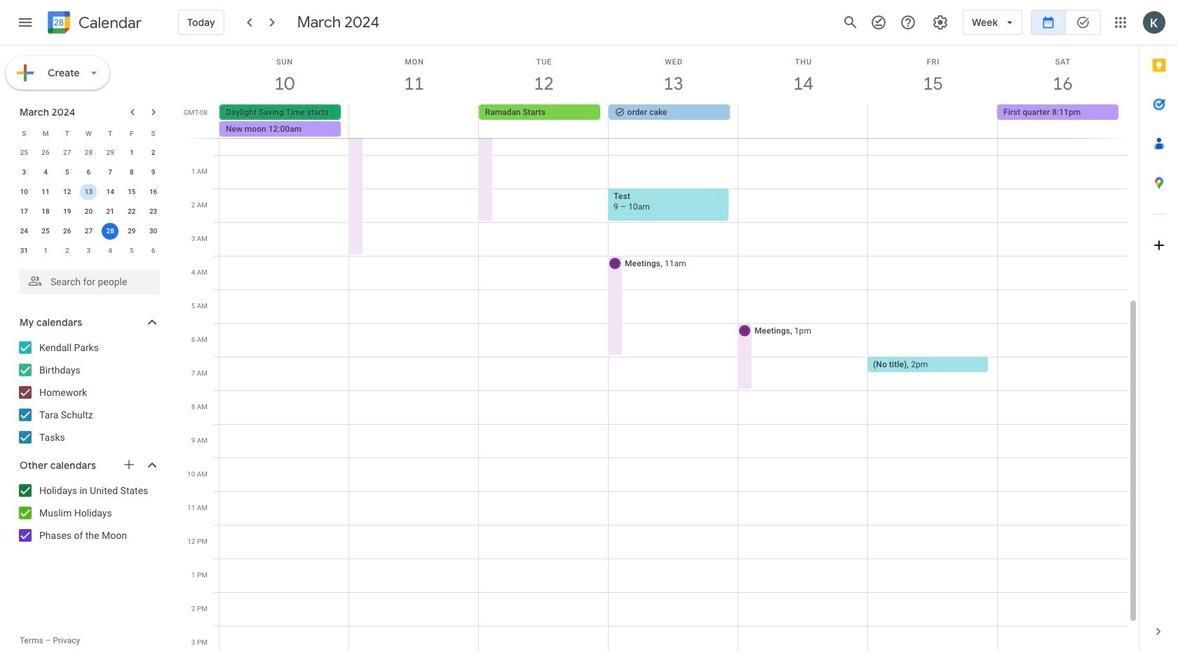 Task type: vqa. For each thing, say whether or not it's contained in the screenshot.
the April 4 element
yes



Task type: locate. For each thing, give the bounding box(es) containing it.
8 element
[[123, 164, 140, 181]]

4 element
[[37, 164, 54, 181]]

Search for people text field
[[28, 269, 151, 295]]

3 element
[[16, 164, 32, 181]]

heading
[[76, 14, 142, 31]]

april 4 element
[[102, 243, 119, 259]]

row group
[[13, 143, 164, 261]]

15 element
[[123, 184, 140, 201]]

row
[[213, 104, 1139, 138], [13, 123, 164, 143], [13, 143, 164, 163], [13, 163, 164, 182], [13, 182, 164, 202], [13, 202, 164, 222], [13, 222, 164, 241], [13, 241, 164, 261]]

29 element
[[123, 223, 140, 240]]

my calendars list
[[3, 337, 174, 449]]

february 28 element
[[80, 144, 97, 161]]

30 element
[[145, 223, 162, 240]]

16 element
[[145, 184, 162, 201]]

12 element
[[59, 184, 76, 201]]

cell
[[219, 104, 349, 138], [349, 104, 479, 138], [738, 104, 868, 138], [868, 104, 997, 138], [78, 182, 99, 202], [99, 222, 121, 241]]

None search field
[[0, 264, 174, 295]]

march 2024 grid
[[13, 123, 164, 261]]

calendar element
[[45, 8, 142, 39]]

tab list
[[1139, 46, 1178, 612]]

grid
[[180, 46, 1139, 651]]

18 element
[[37, 203, 54, 220]]



Task type: describe. For each thing, give the bounding box(es) containing it.
2 element
[[145, 144, 162, 161]]

february 25 element
[[16, 144, 32, 161]]

14 element
[[102, 184, 119, 201]]

25 element
[[37, 223, 54, 240]]

22 element
[[123, 203, 140, 220]]

27 element
[[80, 223, 97, 240]]

april 6 element
[[145, 243, 162, 259]]

february 29 element
[[102, 144, 119, 161]]

main drawer image
[[17, 14, 34, 31]]

april 1 element
[[37, 243, 54, 259]]

23 element
[[145, 203, 162, 220]]

february 26 element
[[37, 144, 54, 161]]

19 element
[[59, 203, 76, 220]]

april 3 element
[[80, 243, 97, 259]]

28, today element
[[102, 223, 119, 240]]

7 element
[[102, 164, 119, 181]]

17 element
[[16, 203, 32, 220]]

add other calendars image
[[122, 458, 136, 472]]

26 element
[[59, 223, 76, 240]]

10 element
[[16, 184, 32, 201]]

5 element
[[59, 164, 76, 181]]

24 element
[[16, 223, 32, 240]]

other calendars list
[[3, 480, 174, 547]]

april 5 element
[[123, 243, 140, 259]]

1 element
[[123, 144, 140, 161]]

21 element
[[102, 203, 119, 220]]

20 element
[[80, 203, 97, 220]]

9 element
[[145, 164, 162, 181]]

april 2 element
[[59, 243, 76, 259]]

11 element
[[37, 184, 54, 201]]

settings menu image
[[932, 14, 949, 31]]

heading inside calendar element
[[76, 14, 142, 31]]

13 element
[[80, 184, 97, 201]]

31 element
[[16, 243, 32, 259]]

february 27 element
[[59, 144, 76, 161]]

6 element
[[80, 164, 97, 181]]



